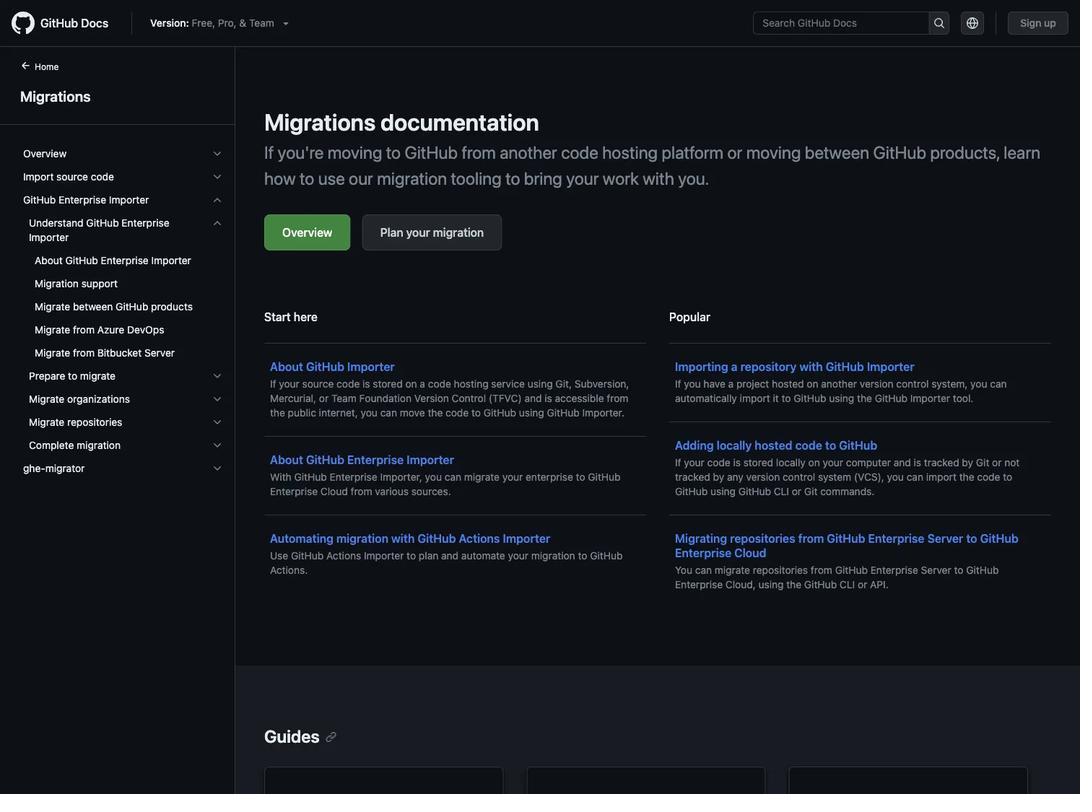Task type: describe. For each thing, give the bounding box(es) containing it.
or left commands.
[[792, 486, 802, 497]]

sign up link
[[1008, 12, 1069, 35]]

migrating
[[675, 532, 727, 545]]

Search GitHub Docs search field
[[754, 12, 929, 34]]

if inside importing a repository with github importer if you have a project hosted on another version control system, you can automatically import it to github using the github importer tool.
[[675, 378, 681, 390]]

is up any in the right of the page
[[733, 457, 741, 469]]

version:
[[150, 17, 189, 29]]

devops
[[127, 324, 164, 336]]

free,
[[192, 17, 215, 29]]

importer,
[[380, 471, 422, 483]]

with
[[270, 471, 291, 483]]

you inside about github importer if your source code is stored on a code hosting service using git, subversion, mercurial, or team foundation version control (tfvc) and is accessible from the public internet, you can move the code to github using github importer.
[[361, 407, 378, 419]]

code inside dropdown button
[[91, 171, 114, 183]]

on for importing a repository with github importer
[[807, 378, 818, 390]]

internet,
[[319, 407, 358, 419]]

understand
[[29, 217, 83, 229]]

import source code button
[[17, 165, 229, 188]]

importer inside github enterprise importer dropdown button
[[109, 194, 149, 206]]

api.
[[870, 579, 889, 591]]

migrate organizations button
[[17, 388, 229, 411]]

2 vertical spatial server
[[921, 564, 951, 576]]

another inside importing a repository with github importer if you have a project hosted on another version control system, you can automatically import it to github using the github importer tool.
[[821, 378, 857, 390]]

it
[[773, 392, 779, 404]]

your inside about github enterprise importer with github enterprise importer, you can migrate your enterprise to github enterprise cloud from various sources.
[[502, 471, 523, 483]]

team inside about github importer if your source code is stored on a code hosting service using git, subversion, mercurial, or team foundation version control (tfvc) and is accessible from the public internet, you can move the code to github using github importer.
[[331, 392, 357, 404]]

the inside adding locally hosted code to github if your code is stored locally on your computer and is tracked by git or not tracked by any version control system (vcs), you can import the code to github using github cli or git commands.
[[959, 471, 974, 483]]

computer
[[846, 457, 891, 469]]

to inside about github enterprise importer with github enterprise importer, you can migrate your enterprise to github enterprise cloud from various sources.
[[576, 471, 585, 483]]

repository
[[740, 360, 797, 374]]

you inside about github enterprise importer with github enterprise importer, you can migrate your enterprise to github enterprise cloud from various sources.
[[425, 471, 442, 483]]

migrate inside the migrating repositories from github enterprise server to github enterprise cloud you can migrate repositories from github enterprise server to github enterprise cloud, using the github cli or api.
[[715, 564, 750, 576]]

your inside plan your migration link
[[406, 226, 430, 239]]

guides
[[264, 726, 320, 747]]

can inside adding locally hosted code to github if your code is stored locally on your computer and is tracked by git or not tracked by any version control system (vcs), you can import the code to github using github cli or git commands.
[[907, 471, 923, 483]]

1 vertical spatial server
[[927, 532, 963, 545]]

cloud inside the migrating repositories from github enterprise server to github enterprise cloud you can migrate repositories from github enterprise server to github enterprise cloud, using the github cli or api.
[[734, 546, 766, 560]]

migrate organizations
[[29, 393, 130, 405]]

2 vertical spatial repositories
[[753, 564, 808, 576]]

sc 9kayk9 0 image for github enterprise importer
[[212, 194, 223, 206]]

plan your migration
[[380, 226, 484, 239]]

automating
[[270, 532, 333, 545]]

hosting inside about github importer if your source code is stored on a code hosting service using git, subversion, mercurial, or team foundation version control (tfvc) and is accessible from the public internet, you can move the code to github using github importer.
[[454, 378, 489, 390]]

on for adding locally hosted code to github
[[808, 457, 820, 469]]

github inside 'link'
[[116, 301, 148, 313]]

start here
[[264, 310, 318, 324]]

sc 9kayk9 0 image for complete migration
[[212, 440, 223, 451]]

overview link
[[264, 214, 351, 251]]

importing
[[675, 360, 728, 374]]

pro,
[[218, 17, 237, 29]]

any
[[727, 471, 743, 483]]

import inside importing a repository with github importer if you have a project hosted on another version control system, you can automatically import it to github using the github importer tool.
[[740, 392, 770, 404]]

documentation
[[381, 108, 539, 136]]

understand github enterprise importer element containing understand github enterprise importer
[[12, 212, 235, 365]]

accessible
[[555, 392, 604, 404]]

prepare
[[29, 370, 65, 382]]

0 vertical spatial locally
[[717, 439, 752, 452]]

ghe-
[[23, 462, 45, 474]]

or inside about github importer if your source code is stored on a code hosting service using git, subversion, mercurial, or team foundation version control (tfvc) and is accessible from the public internet, you can move the code to github using github importer.
[[319, 392, 329, 404]]

to inside importing a repository with github importer if you have a project hosted on another version control system, you can automatically import it to github using the github importer tool.
[[782, 392, 791, 404]]

0 vertical spatial git
[[976, 457, 989, 469]]

migration support link
[[17, 272, 229, 295]]

migrate inside about github enterprise importer with github enterprise importer, you can migrate your enterprise to github enterprise cloud from various sources.
[[464, 471, 500, 483]]

adding locally hosted code to github if your code is stored locally on your computer and is tracked by git or not tracked by any version control system (vcs), you can import the code to github using github cli or git commands.
[[675, 439, 1020, 497]]

1 horizontal spatial by
[[962, 457, 973, 469]]

you up the tool.
[[971, 378, 987, 390]]

migration inside the migrations documentation if you're moving to github from another code hosting platform or moving between github products, learn how to use our migration tooling to bring your work with you.
[[377, 168, 447, 188]]

you.
[[678, 168, 709, 188]]

2 moving from the left
[[746, 142, 801, 162]]

0 horizontal spatial by
[[713, 471, 724, 483]]

system,
[[932, 378, 968, 390]]

migrate from bitbucket server link
[[17, 342, 229, 365]]

work
[[603, 168, 639, 188]]

0 horizontal spatial actions
[[326, 550, 361, 562]]

triangle down image
[[280, 17, 292, 29]]

complete migration button
[[17, 434, 229, 457]]

sc 9kayk9 0 image for prepare to migrate
[[212, 370, 223, 382]]

enterprise inside understand github enterprise importer
[[122, 217, 169, 229]]

and inside automating migration with github actions importer use github actions importer to plan and automate your migration to github actions.
[[441, 550, 459, 562]]

home
[[35, 61, 59, 71]]

import
[[23, 171, 54, 183]]

enterprise
[[526, 471, 573, 483]]

hosted inside adding locally hosted code to github if your code is stored locally on your computer and is tracked by git or not tracked by any version control system (vcs), you can import the code to github using github cli or git commands.
[[755, 439, 792, 452]]

you're
[[278, 142, 324, 162]]

with inside the migrations documentation if you're moving to github from another code hosting platform or moving between github products, learn how to use our migration tooling to bring your work with you.
[[643, 168, 674, 188]]

understand github enterprise importer element containing about github enterprise importer
[[12, 249, 235, 365]]

public
[[288, 407, 316, 419]]

automate
[[461, 550, 505, 562]]

about github enterprise importer
[[35, 255, 191, 266]]

a inside about github importer if your source code is stored on a code hosting service using git, subversion, mercurial, or team foundation version control (tfvc) and is accessible from the public internet, you can move the code to github using github importer.
[[420, 378, 425, 390]]

stored inside adding locally hosted code to github if your code is stored locally on your computer and is tracked by git or not tracked by any version control system (vcs), you can import the code to github using github cli or git commands.
[[743, 457, 773, 469]]

0 vertical spatial team
[[249, 17, 274, 29]]

products
[[151, 301, 193, 313]]

about github enterprise importer with github enterprise importer, you can migrate your enterprise to github enterprise cloud from various sources.
[[270, 453, 621, 497]]

can inside the migrating repositories from github enterprise server to github enterprise cloud you can migrate repositories from github enterprise server to github enterprise cloud, using the github cli or api.
[[695, 564, 712, 576]]

migrate for migrate between github products
[[35, 301, 70, 313]]

migration support
[[35, 278, 118, 290]]

the inside importing a repository with github importer if you have a project hosted on another version control system, you can automatically import it to github using the github importer tool.
[[857, 392, 872, 404]]

about for about github enterprise importer
[[270, 453, 303, 467]]

adding
[[675, 439, 714, 452]]

migrations for migrations documentation if you're moving to github from another code hosting platform or moving between github products, learn how to use our migration tooling to bring your work with you.
[[264, 108, 376, 136]]

mercurial,
[[270, 392, 316, 404]]

sc 9kayk9 0 image for migrate organizations
[[212, 393, 223, 405]]

hosting inside the migrations documentation if you're moving to github from another code hosting platform or moving between github products, learn how to use our migration tooling to bring your work with you.
[[602, 142, 658, 162]]

migrate from azure devops
[[35, 324, 164, 336]]

use
[[318, 168, 345, 188]]

on inside about github importer if your source code is stored on a code hosting service using git, subversion, mercurial, or team foundation version control (tfvc) and is accessible from the public internet, you can move the code to github using github importer.
[[405, 378, 417, 390]]

importer.
[[582, 407, 625, 419]]

sc 9kayk9 0 image for import source code
[[212, 171, 223, 183]]

control
[[452, 392, 486, 404]]

importer inside about github importer if your source code is stored on a code hosting service using git, subversion, mercurial, or team foundation version control (tfvc) and is accessible from the public internet, you can move the code to github using github importer.
[[347, 360, 395, 374]]

is left 'accessible'
[[545, 392, 552, 404]]

learn
[[1004, 142, 1041, 162]]

import source code
[[23, 171, 114, 183]]

&
[[239, 17, 246, 29]]

prepare to migrate
[[29, 370, 116, 382]]

0 vertical spatial tracked
[[924, 457, 959, 469]]

migration right the automate
[[531, 550, 575, 562]]

using inside importing a repository with github importer if you have a project hosted on another version control system, you can automatically import it to github using the github importer tool.
[[829, 392, 854, 404]]

support
[[81, 278, 118, 290]]

here
[[294, 310, 318, 324]]

subversion,
[[575, 378, 629, 390]]

use
[[270, 550, 288, 562]]

migrating repositories from github enterprise server to github enterprise cloud you can migrate repositories from github enterprise server to github enterprise cloud, using the github cli or api.
[[675, 532, 1019, 591]]

using down (tfvc)
[[519, 407, 544, 419]]

if inside adding locally hosted code to github if your code is stored locally on your computer and is tracked by git or not tracked by any version control system (vcs), you can import the code to github using github cli or git commands.
[[675, 457, 681, 469]]

to inside dropdown button
[[68, 370, 77, 382]]

complete
[[29, 439, 74, 451]]

about github enterprise importer link
[[17, 249, 229, 272]]

version: free, pro, & team
[[150, 17, 274, 29]]

sc 9kayk9 0 image for overview
[[212, 148, 223, 160]]

automatically
[[675, 392, 737, 404]]

sc 9kayk9 0 image for migrate repositories
[[212, 417, 223, 428]]

github enterprise importer
[[23, 194, 149, 206]]

migrations for migrations
[[20, 87, 91, 104]]

migrate between github products
[[35, 301, 193, 313]]

or inside the migrations documentation if you're moving to github from another code hosting platform or moving between github products, learn how to use our migration tooling to bring your work with you.
[[727, 142, 742, 162]]

between inside 'link'
[[73, 301, 113, 313]]

code inside the migrations documentation if you're moving to github from another code hosting platform or moving between github products, learn how to use our migration tooling to bring your work with you.
[[561, 142, 598, 162]]

or inside the migrating repositories from github enterprise server to github enterprise cloud you can migrate repositories from github enterprise server to github enterprise cloud, using the github cli or api.
[[858, 579, 867, 591]]

repositories for migrate
[[67, 416, 122, 428]]

1 vertical spatial locally
[[776, 457, 806, 469]]

version inside adding locally hosted code to github if your code is stored locally on your computer and is tracked by git or not tracked by any version control system (vcs), you can import the code to github using github cli or git commands.
[[746, 471, 780, 483]]

migrate from bitbucket server
[[35, 347, 175, 359]]

sign
[[1020, 17, 1041, 29]]

you inside adding locally hosted code to github if your code is stored locally on your computer and is tracked by git or not tracked by any version control system (vcs), you can import the code to github using github cli or git commands.
[[887, 471, 904, 483]]

migrate repositories
[[29, 416, 122, 428]]

commands.
[[820, 486, 875, 497]]

git,
[[556, 378, 572, 390]]



Task type: vqa. For each thing, say whether or not it's contained in the screenshot.
Complete
yes



Task type: locate. For each thing, give the bounding box(es) containing it.
on up version
[[405, 378, 417, 390]]

search image
[[933, 17, 945, 29]]

migrations documentation if you're moving to github from another code hosting platform or moving between github products, learn how to use our migration tooling to bring your work with you.
[[264, 108, 1041, 188]]

0 horizontal spatial git
[[804, 486, 818, 497]]

1 vertical spatial about
[[270, 360, 303, 374]]

migrate for migrate from bitbucket server
[[35, 347, 70, 359]]

team
[[249, 17, 274, 29], [331, 392, 357, 404]]

version
[[414, 392, 449, 404]]

1 vertical spatial repositories
[[730, 532, 795, 545]]

enterprise inside about github enterprise importer link
[[101, 255, 149, 266]]

migrate from azure devops link
[[17, 318, 229, 342]]

0 horizontal spatial migrate
[[80, 370, 116, 382]]

about for about github importer
[[270, 360, 303, 374]]

1 horizontal spatial cloud
[[734, 546, 766, 560]]

stored up foundation
[[373, 378, 403, 390]]

with down the various
[[391, 532, 415, 545]]

locally up any in the right of the page
[[717, 439, 752, 452]]

can right you
[[695, 564, 712, 576]]

your right the plan
[[406, 226, 430, 239]]

migrate between github products link
[[17, 295, 229, 318]]

2 vertical spatial migrate
[[715, 564, 750, 576]]

0 vertical spatial between
[[805, 142, 869, 162]]

your inside the migrations documentation if you're moving to github from another code hosting platform or moving between github products, learn how to use our migration tooling to bring your work with you.
[[566, 168, 599, 188]]

migrate for migrate repositories
[[29, 416, 64, 428]]

migrate inside migrate between github products 'link'
[[35, 301, 70, 313]]

select language: current language is english image
[[967, 17, 978, 29]]

sc 9kayk9 0 image for ghe-migrator
[[212, 463, 223, 474]]

migration down the various
[[336, 532, 388, 545]]

1 understand github enterprise importer element from the top
[[12, 212, 235, 365]]

you up the sources.
[[425, 471, 442, 483]]

migrate
[[80, 370, 116, 382], [464, 471, 500, 483], [715, 564, 750, 576]]

None search field
[[753, 12, 950, 35]]

your down the adding
[[684, 457, 705, 469]]

actions down automating
[[326, 550, 361, 562]]

actions
[[459, 532, 500, 545], [326, 550, 361, 562]]

github enterprise importer element containing understand github enterprise importer
[[12, 212, 235, 457]]

various
[[375, 486, 409, 497]]

plan
[[380, 226, 403, 239]]

source up the github enterprise importer
[[56, 171, 88, 183]]

on right project
[[807, 378, 818, 390]]

hosted up it
[[772, 378, 804, 390]]

sc 9kayk9 0 image
[[212, 171, 223, 183], [212, 217, 223, 229], [212, 393, 223, 405], [212, 463, 223, 474]]

0 vertical spatial hosting
[[602, 142, 658, 162]]

1 horizontal spatial stored
[[743, 457, 773, 469]]

0 vertical spatial migrate
[[80, 370, 116, 382]]

1 vertical spatial import
[[926, 471, 957, 483]]

the
[[857, 392, 872, 404], [270, 407, 285, 419], [428, 407, 443, 419], [959, 471, 974, 483], [786, 579, 802, 591]]

0 horizontal spatial cloud
[[320, 486, 348, 497]]

1 horizontal spatial between
[[805, 142, 869, 162]]

1 sc 9kayk9 0 image from the top
[[212, 148, 223, 160]]

prepare to migrate button
[[17, 365, 229, 388]]

team right &
[[249, 17, 274, 29]]

0 vertical spatial another
[[500, 142, 557, 162]]

0 horizontal spatial another
[[500, 142, 557, 162]]

another inside the migrations documentation if you're moving to github from another code hosting platform or moving between github products, learn how to use our migration tooling to bring your work with you.
[[500, 142, 557, 162]]

popular
[[669, 310, 710, 324]]

2 horizontal spatial migrate
[[715, 564, 750, 576]]

azure
[[97, 324, 124, 336]]

1 horizontal spatial another
[[821, 378, 857, 390]]

home link
[[14, 60, 82, 74]]

your inside about github importer if your source code is stored on a code hosting service using git, subversion, mercurial, or team foundation version control (tfvc) and is accessible from the public internet, you can move the code to github using github importer.
[[279, 378, 299, 390]]

migrations element
[[0, 58, 235, 793]]

service
[[491, 378, 525, 390]]

0 vertical spatial control
[[896, 378, 929, 390]]

can down foundation
[[380, 407, 397, 419]]

1 vertical spatial cloud
[[734, 546, 766, 560]]

0 horizontal spatial cli
[[774, 486, 789, 497]]

if up mercurial,
[[270, 378, 276, 390]]

1 vertical spatial hosted
[[755, 439, 792, 452]]

source inside dropdown button
[[56, 171, 88, 183]]

0 horizontal spatial locally
[[717, 439, 752, 452]]

is right computer
[[914, 457, 921, 469]]

hosting up work
[[602, 142, 658, 162]]

source
[[56, 171, 88, 183], [302, 378, 334, 390]]

0 horizontal spatial tracked
[[675, 471, 710, 483]]

cli left api.
[[840, 579, 855, 591]]

foundation
[[359, 392, 412, 404]]

a up version
[[420, 378, 425, 390]]

1 horizontal spatial migrate
[[464, 471, 500, 483]]

sc 9kayk9 0 image inside 'migrate repositories' dropdown button
[[212, 417, 223, 428]]

0 horizontal spatial with
[[391, 532, 415, 545]]

hosting
[[602, 142, 658, 162], [454, 378, 489, 390]]

importing a repository with github importer if you have a project hosted on another version control system, you can automatically import it to github using the github importer tool.
[[675, 360, 1007, 404]]

using inside the migrating repositories from github enterprise server to github enterprise cloud you can migrate repositories from github enterprise server to github enterprise cloud, using the github cli or api.
[[758, 579, 784, 591]]

3 sc 9kayk9 0 image from the top
[[212, 370, 223, 382]]

1 horizontal spatial overview
[[282, 226, 333, 239]]

your right the automate
[[508, 550, 529, 562]]

your left work
[[566, 168, 599, 188]]

0 horizontal spatial migrations
[[20, 87, 91, 104]]

0 vertical spatial version
[[860, 378, 894, 390]]

cloud up the cloud,
[[734, 546, 766, 560]]

1 vertical spatial stored
[[743, 457, 773, 469]]

tooling
[[451, 168, 502, 188]]

actions.
[[270, 564, 308, 576]]

github enterprise importer element
[[12, 188, 235, 457], [12, 212, 235, 457]]

git
[[976, 457, 989, 469], [804, 486, 818, 497]]

on inside adding locally hosted code to github if your code is stored locally on your computer and is tracked by git or not tracked by any version control system (vcs), you can import the code to github using github cli or git commands.
[[808, 457, 820, 469]]

1 vertical spatial tracked
[[675, 471, 710, 483]]

on inside importing a repository with github importer if you have a project hosted on another version control system, you can automatically import it to github using the github importer tool.
[[807, 378, 818, 390]]

or up the internet,
[[319, 392, 329, 404]]

0 horizontal spatial source
[[56, 171, 88, 183]]

code
[[561, 142, 598, 162], [91, 171, 114, 183], [337, 378, 360, 390], [428, 378, 451, 390], [446, 407, 469, 419], [795, 439, 822, 452], [707, 457, 730, 469], [977, 471, 1000, 483]]

control left system,
[[896, 378, 929, 390]]

1 horizontal spatial team
[[331, 392, 357, 404]]

2 vertical spatial about
[[270, 453, 303, 467]]

cli inside adding locally hosted code to github if your code is stored locally on your computer and is tracked by git or not tracked by any version control system (vcs), you can import the code to github using github cli or git commands.
[[774, 486, 789, 497]]

hosted inside importing a repository with github importer if you have a project hosted on another version control system, you can automatically import it to github using the github importer tool.
[[772, 378, 804, 390]]

migrate inside migrate from bitbucket server link
[[35, 347, 70, 359]]

0 vertical spatial source
[[56, 171, 88, 183]]

importer inside about github enterprise importer link
[[151, 255, 191, 266]]

or right platform
[[727, 142, 742, 162]]

your inside automating migration with github actions importer use github actions importer to plan and automate your migration to github actions.
[[508, 550, 529, 562]]

migration down "migrate repositories"
[[77, 439, 121, 451]]

plan your migration link
[[362, 214, 502, 251]]

migrate inside 'prepare to migrate' dropdown button
[[80, 370, 116, 382]]

0 vertical spatial import
[[740, 392, 770, 404]]

or left not
[[992, 457, 1002, 469]]

0 horizontal spatial hosting
[[454, 378, 489, 390]]

if down the adding
[[675, 457, 681, 469]]

stored inside about github importer if your source code is stored on a code hosting service using git, subversion, mercurial, or team foundation version control (tfvc) and is accessible from the public internet, you can move the code to github using github importer.
[[373, 378, 403, 390]]

repositories for migrating
[[730, 532, 795, 545]]

about github importer if your source code is stored on a code hosting service using git, subversion, mercurial, or team foundation version control (tfvc) and is accessible from the public internet, you can move the code to github using github importer.
[[270, 360, 629, 419]]

guides link
[[264, 726, 337, 747]]

plan
[[419, 550, 438, 562]]

hosted down it
[[755, 439, 792, 452]]

1 sc 9kayk9 0 image from the top
[[212, 171, 223, 183]]

from inside about github importer if your source code is stored on a code hosting service using git, subversion, mercurial, or team foundation version control (tfvc) and is accessible from the public internet, you can move the code to github using github importer.
[[607, 392, 628, 404]]

version
[[860, 378, 894, 390], [746, 471, 780, 483]]

sc 9kayk9 0 image inside the 'understand github enterprise importer' dropdown button
[[212, 217, 223, 229]]

sign up
[[1020, 17, 1056, 29]]

1 horizontal spatial source
[[302, 378, 334, 390]]

tracked down the adding
[[675, 471, 710, 483]]

cli
[[774, 486, 789, 497], [840, 579, 855, 591]]

source inside about github importer if your source code is stored on a code hosting service using git, subversion, mercurial, or team foundation version control (tfvc) and is accessible from the public internet, you can move the code to github using github importer.
[[302, 378, 334, 390]]

1 github enterprise importer element from the top
[[12, 188, 235, 457]]

about up mercurial,
[[270, 360, 303, 374]]

1 horizontal spatial tracked
[[924, 457, 959, 469]]

server
[[144, 347, 175, 359], [927, 532, 963, 545], [921, 564, 951, 576]]

can up the sources.
[[445, 471, 461, 483]]

project
[[736, 378, 769, 390]]

2 sc 9kayk9 0 image from the top
[[212, 194, 223, 206]]

and inside adding locally hosted code to github if your code is stored locally on your computer and is tracked by git or not tracked by any version control system (vcs), you can import the code to github using github cli or git commands.
[[894, 457, 911, 469]]

migrate repositories button
[[17, 411, 229, 434]]

0 vertical spatial cloud
[[320, 486, 348, 497]]

using right it
[[829, 392, 854, 404]]

importer inside understand github enterprise importer
[[29, 231, 69, 243]]

migrate for migrate organizations
[[29, 393, 64, 405]]

version inside importing a repository with github importer if you have a project hosted on another version control system, you can automatically import it to github using the github importer tool.
[[860, 378, 894, 390]]

2 vertical spatial and
[[441, 550, 459, 562]]

cloud up automating
[[320, 486, 348, 497]]

if
[[264, 142, 274, 162], [270, 378, 276, 390], [675, 378, 681, 390], [675, 457, 681, 469]]

not
[[1005, 457, 1020, 469]]

about inside understand github enterprise importer element
[[35, 255, 63, 266]]

1 horizontal spatial version
[[860, 378, 894, 390]]

sc 9kayk9 0 image inside the overview dropdown button
[[212, 148, 223, 160]]

import inside adding locally hosted code to github if your code is stored locally on your computer and is tracked by git or not tracked by any version control system (vcs), you can import the code to github using github cli or git commands.
[[926, 471, 957, 483]]

about up migration on the top of the page
[[35, 255, 63, 266]]

1 horizontal spatial git
[[976, 457, 989, 469]]

migrate for migrate from azure devops
[[35, 324, 70, 336]]

overview inside dropdown button
[[23, 148, 67, 160]]

or left api.
[[858, 579, 867, 591]]

sc 9kayk9 0 image inside github enterprise importer dropdown button
[[212, 194, 223, 206]]

cloud,
[[726, 579, 756, 591]]

move
[[400, 407, 425, 419]]

0 vertical spatial actions
[[459, 532, 500, 545]]

between inside the migrations documentation if you're moving to github from another code hosting platform or moving between github products, learn how to use our migration tooling to bring your work with you.
[[805, 142, 869, 162]]

0 vertical spatial migrations
[[20, 87, 91, 104]]

sc 9kayk9 0 image
[[212, 148, 223, 160], [212, 194, 223, 206], [212, 370, 223, 382], [212, 417, 223, 428], [212, 440, 223, 451]]

4 sc 9kayk9 0 image from the top
[[212, 463, 223, 474]]

repositories inside dropdown button
[[67, 416, 122, 428]]

migrate inside migrate from azure devops link
[[35, 324, 70, 336]]

0 horizontal spatial control
[[783, 471, 815, 483]]

1 vertical spatial version
[[746, 471, 780, 483]]

locally down it
[[776, 457, 806, 469]]

from inside about github enterprise importer with github enterprise importer, you can migrate your enterprise to github enterprise cloud from various sources.
[[351, 486, 372, 497]]

with right repository
[[799, 360, 823, 374]]

overview up import
[[23, 148, 67, 160]]

by left any in the right of the page
[[713, 471, 724, 483]]

overview
[[23, 148, 67, 160], [282, 226, 333, 239]]

1 vertical spatial source
[[302, 378, 334, 390]]

enterprise inside github enterprise importer dropdown button
[[59, 194, 106, 206]]

can right (vcs), on the right bottom of page
[[907, 471, 923, 483]]

cloud inside about github enterprise importer with github enterprise importer, you can migrate your enterprise to github enterprise cloud from various sources.
[[320, 486, 348, 497]]

github docs link
[[12, 12, 120, 35]]

migrate up the cloud,
[[715, 564, 750, 576]]

github inside understand github enterprise importer
[[86, 217, 119, 229]]

2 understand github enterprise importer element from the top
[[12, 249, 235, 365]]

2 sc 9kayk9 0 image from the top
[[212, 217, 223, 229]]

control inside adding locally hosted code to github if your code is stored locally on your computer and is tracked by git or not tracked by any version control system (vcs), you can import the code to github using github cli or git commands.
[[783, 471, 815, 483]]

team up the internet,
[[331, 392, 357, 404]]

using right the cloud,
[[758, 579, 784, 591]]

if inside the migrations documentation if you're moving to github from another code hosting platform or moving between github products, learn how to use our migration tooling to bring your work with you.
[[264, 142, 274, 162]]

1 horizontal spatial migrations
[[264, 108, 376, 136]]

with inside importing a repository with github importer if you have a project hosted on another version control system, you can automatically import it to github using the github importer tool.
[[799, 360, 823, 374]]

your left enterprise
[[502, 471, 523, 483]]

1 horizontal spatial and
[[525, 392, 542, 404]]

with left you.
[[643, 168, 674, 188]]

import
[[740, 392, 770, 404], [926, 471, 957, 483]]

using left git,
[[528, 378, 553, 390]]

github inside "link"
[[40, 16, 78, 30]]

1 vertical spatial migrations
[[264, 108, 376, 136]]

0 horizontal spatial between
[[73, 301, 113, 313]]

1 horizontal spatial moving
[[746, 142, 801, 162]]

ghe-migrator button
[[17, 457, 229, 480]]

1 vertical spatial cli
[[840, 579, 855, 591]]

0 horizontal spatial moving
[[328, 142, 382, 162]]

how
[[264, 168, 296, 188]]

understand github enterprise importer element
[[12, 212, 235, 365], [12, 249, 235, 365]]

control inside importing a repository with github importer if you have a project hosted on another version control system, you can automatically import it to github using the github importer tool.
[[896, 378, 929, 390]]

migrations up you're
[[264, 108, 376, 136]]

3 sc 9kayk9 0 image from the top
[[212, 393, 223, 405]]

hosted
[[772, 378, 804, 390], [755, 439, 792, 452]]

0 horizontal spatial and
[[441, 550, 459, 562]]

github enterprise importer element containing github enterprise importer
[[12, 188, 235, 457]]

server inside understand github enterprise importer element
[[144, 347, 175, 359]]

1 vertical spatial with
[[799, 360, 823, 374]]

1 horizontal spatial locally
[[776, 457, 806, 469]]

1 vertical spatial by
[[713, 471, 724, 483]]

0 horizontal spatial overview
[[23, 148, 67, 160]]

your up system
[[823, 457, 843, 469]]

stored up any in the right of the page
[[743, 457, 773, 469]]

0 vertical spatial overview
[[23, 148, 67, 160]]

actions up the automate
[[459, 532, 500, 545]]

0 vertical spatial hosted
[[772, 378, 804, 390]]

stored
[[373, 378, 403, 390], [743, 457, 773, 469]]

migrator
[[45, 462, 85, 474]]

products,
[[930, 142, 1000, 162]]

overview button
[[17, 142, 229, 165]]

by left not
[[962, 457, 973, 469]]

between
[[805, 142, 869, 162], [73, 301, 113, 313]]

to inside about github importer if your source code is stored on a code hosting service using git, subversion, mercurial, or team foundation version control (tfvc) and is accessible from the public internet, you can move the code to github using github importer.
[[471, 407, 481, 419]]

start
[[264, 310, 291, 324]]

sc 9kayk9 0 image inside 'prepare to migrate' dropdown button
[[212, 370, 223, 382]]

sc 9kayk9 0 image for understand github enterprise importer
[[212, 217, 223, 229]]

you right (vcs), on the right bottom of page
[[887, 471, 904, 483]]

on up system
[[808, 457, 820, 469]]

1 horizontal spatial import
[[926, 471, 957, 483]]

0 vertical spatial stored
[[373, 378, 403, 390]]

tool.
[[953, 392, 974, 404]]

0 horizontal spatial stored
[[373, 378, 403, 390]]

2 github enterprise importer element from the top
[[12, 212, 235, 457]]

1 horizontal spatial control
[[896, 378, 929, 390]]

overview down use
[[282, 226, 333, 239]]

git left not
[[976, 457, 989, 469]]

importer
[[109, 194, 149, 206], [29, 231, 69, 243], [151, 255, 191, 266], [347, 360, 395, 374], [867, 360, 915, 374], [910, 392, 950, 404], [407, 453, 454, 467], [503, 532, 550, 545], [364, 550, 404, 562]]

enterprise
[[59, 194, 106, 206], [122, 217, 169, 229], [101, 255, 149, 266], [347, 453, 404, 467], [330, 471, 377, 483], [270, 486, 318, 497], [868, 532, 925, 545], [675, 546, 732, 560], [871, 564, 918, 576], [675, 579, 723, 591]]

migration right our on the left top
[[377, 168, 447, 188]]

0 vertical spatial and
[[525, 392, 542, 404]]

1 moving from the left
[[328, 142, 382, 162]]

can inside importing a repository with github importer if you have a project hosted on another version control system, you can automatically import it to github using the github importer tool.
[[990, 378, 1007, 390]]

0 vertical spatial by
[[962, 457, 973, 469]]

1 vertical spatial actions
[[326, 550, 361, 562]]

is up foundation
[[363, 378, 370, 390]]

5 sc 9kayk9 0 image from the top
[[212, 440, 223, 451]]

have
[[704, 378, 725, 390]]

about inside about github enterprise importer with github enterprise importer, you can migrate your enterprise to github enterprise cloud from various sources.
[[270, 453, 303, 467]]

migrate
[[35, 301, 70, 313], [35, 324, 70, 336], [35, 347, 70, 359], [29, 393, 64, 405], [29, 416, 64, 428]]

1 vertical spatial overview
[[282, 226, 333, 239]]

a
[[731, 360, 738, 374], [420, 378, 425, 390], [728, 378, 734, 390]]

sc 9kayk9 0 image inside migrate organizations dropdown button
[[212, 393, 223, 405]]

sc 9kayk9 0 image inside import source code dropdown button
[[212, 171, 223, 183]]

a up project
[[731, 360, 738, 374]]

migrate inside migrate organizations dropdown button
[[29, 393, 64, 405]]

1 vertical spatial between
[[73, 301, 113, 313]]

control left system
[[783, 471, 815, 483]]

and right (tfvc)
[[525, 392, 542, 404]]

if down importing
[[675, 378, 681, 390]]

using down any in the right of the page
[[710, 486, 736, 497]]

github enterprise importer button
[[17, 188, 229, 212]]

cli inside the migrating repositories from github enterprise server to github enterprise cloud you can migrate repositories from github enterprise server to github enterprise cloud, using the github cli or api.
[[840, 579, 855, 591]]

about up with
[[270, 453, 303, 467]]

git left commands.
[[804, 486, 818, 497]]

and inside about github importer if your source code is stored on a code hosting service using git, subversion, mercurial, or team foundation version control (tfvc) and is accessible from the public internet, you can move the code to github using github importer.
[[525, 392, 542, 404]]

moving
[[328, 142, 382, 162], [746, 142, 801, 162]]

migrations link
[[17, 85, 217, 107]]

migrate left enterprise
[[464, 471, 500, 483]]

source up mercurial,
[[302, 378, 334, 390]]

you down foundation
[[361, 407, 378, 419]]

4 sc 9kayk9 0 image from the top
[[212, 417, 223, 428]]

cli left commands.
[[774, 486, 789, 497]]

with
[[643, 168, 674, 188], [799, 360, 823, 374], [391, 532, 415, 545]]

about inside about github importer if your source code is stored on a code hosting service using git, subversion, mercurial, or team foundation version control (tfvc) and is accessible from the public internet, you can move the code to github using github importer.
[[270, 360, 303, 374]]

and right computer
[[894, 457, 911, 469]]

migrate inside 'migrate repositories' dropdown button
[[29, 416, 64, 428]]

organizations
[[67, 393, 130, 405]]

your up mercurial,
[[279, 378, 299, 390]]

if up "how"
[[264, 142, 274, 162]]

can inside about github importer if your source code is stored on a code hosting service using git, subversion, mercurial, or team foundation version control (tfvc) and is accessible from the public internet, you can move the code to github using github importer.
[[380, 407, 397, 419]]

migration inside dropdown button
[[77, 439, 121, 451]]

0 horizontal spatial import
[[740, 392, 770, 404]]

a right have
[[728, 378, 734, 390]]

understand github enterprise importer button
[[17, 212, 229, 249]]

you
[[675, 564, 692, 576]]

0 vertical spatial repositories
[[67, 416, 122, 428]]

by
[[962, 457, 973, 469], [713, 471, 724, 483]]

1 vertical spatial control
[[783, 471, 815, 483]]

sc 9kayk9 0 image inside complete migration dropdown button
[[212, 440, 223, 451]]

or
[[727, 142, 742, 162], [319, 392, 329, 404], [992, 457, 1002, 469], [792, 486, 802, 497], [858, 579, 867, 591]]

0 vertical spatial about
[[35, 255, 63, 266]]

another
[[500, 142, 557, 162], [821, 378, 857, 390]]

automating migration with github actions importer use github actions importer to plan and automate your migration to github actions.
[[270, 532, 623, 576]]

platform
[[662, 142, 724, 162]]

sc 9kayk9 0 image inside ghe-migrator dropdown button
[[212, 463, 223, 474]]

tracked down the tool.
[[924, 457, 959, 469]]

migrate up organizations
[[80, 370, 116, 382]]

ghe-migrator
[[23, 462, 85, 474]]

1 horizontal spatial cli
[[840, 579, 855, 591]]

can inside about github enterprise importer with github enterprise importer, you can migrate your enterprise to github enterprise cloud from various sources.
[[445, 471, 461, 483]]

migration
[[377, 168, 447, 188], [433, 226, 484, 239], [77, 439, 121, 451], [336, 532, 388, 545], [531, 550, 575, 562]]

2 vertical spatial with
[[391, 532, 415, 545]]

using inside adding locally hosted code to github if your code is stored locally on your computer and is tracked by git or not tracked by any version control system (vcs), you can import the code to github using github cli or git commands.
[[710, 486, 736, 497]]

1 horizontal spatial with
[[643, 168, 674, 188]]

2 horizontal spatial and
[[894, 457, 911, 469]]

can right system,
[[990, 378, 1007, 390]]

migration down tooling
[[433, 226, 484, 239]]

1 vertical spatial another
[[821, 378, 857, 390]]

importer inside about github enterprise importer with github enterprise importer, you can migrate your enterprise to github enterprise cloud from various sources.
[[407, 453, 454, 467]]

understand github enterprise importer
[[29, 217, 169, 243]]

the inside the migrating repositories from github enterprise server to github enterprise cloud you can migrate repositories from github enterprise server to github enterprise cloud, using the github cli or api.
[[786, 579, 802, 591]]

1 vertical spatial hosting
[[454, 378, 489, 390]]

system
[[818, 471, 851, 483]]

migrations down home link in the left of the page
[[20, 87, 91, 104]]

1 horizontal spatial actions
[[459, 532, 500, 545]]

0 vertical spatial cli
[[774, 486, 789, 497]]

from inside the migrations documentation if you're moving to github from another code hosting platform or moving between github products, learn how to use our migration tooling to bring your work with you.
[[462, 142, 496, 162]]

1 vertical spatial git
[[804, 486, 818, 497]]

and right plan
[[441, 550, 459, 562]]

locally
[[717, 439, 752, 452], [776, 457, 806, 469]]

1 vertical spatial team
[[331, 392, 357, 404]]

0 horizontal spatial team
[[249, 17, 274, 29]]

0 horizontal spatial version
[[746, 471, 780, 483]]

1 vertical spatial and
[[894, 457, 911, 469]]

with inside automating migration with github actions importer use github actions importer to plan and automate your migration to github actions.
[[391, 532, 415, 545]]

1 vertical spatial migrate
[[464, 471, 500, 483]]

0 vertical spatial with
[[643, 168, 674, 188]]

0 vertical spatial server
[[144, 347, 175, 359]]

if inside about github importer if your source code is stored on a code hosting service using git, subversion, mercurial, or team foundation version control (tfvc) and is accessible from the public internet, you can move the code to github using github importer.
[[270, 378, 276, 390]]

hosting up "control"
[[454, 378, 489, 390]]

you down importing
[[684, 378, 701, 390]]



